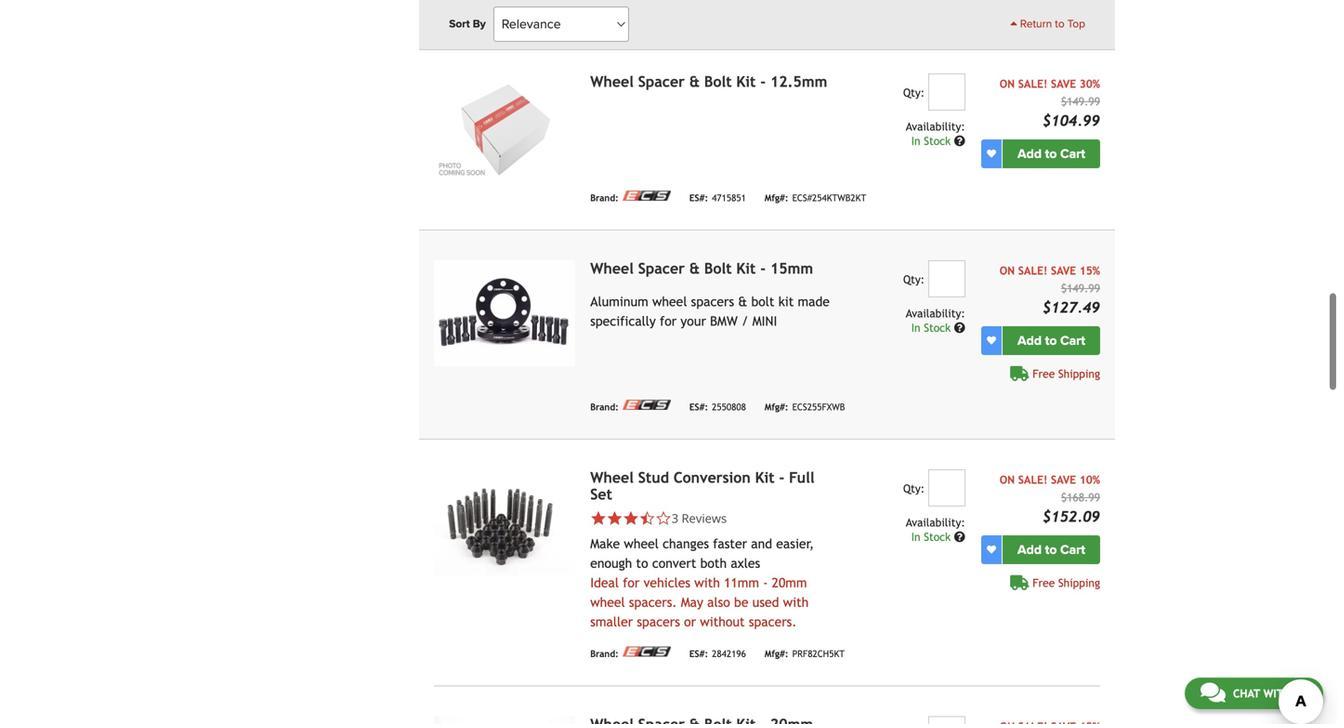 Task type: locate. For each thing, give the bounding box(es) containing it.
1 vertical spatial bolt
[[705, 260, 732, 277]]

1 vertical spatial sale!
[[1019, 264, 1048, 277]]

1 vertical spatial cart
[[1061, 333, 1086, 349]]

mfg#: right 4715851
[[765, 192, 789, 203]]

save inside on sale!                         save 15% $149.99 $127.49
[[1051, 264, 1076, 277]]

2 stock from the top
[[924, 321, 951, 334]]

bmw
[[710, 314, 738, 329]]

$149.99 inside on sale!                         save 30% $149.99 $104.99
[[1061, 95, 1101, 108]]

0 vertical spatial shipping
[[1059, 367, 1101, 380]]

on for $152.09
[[1000, 473, 1015, 486]]

& for 12.5mm
[[690, 73, 700, 90]]

free shipping down $152.09
[[1033, 576, 1101, 589]]

0 vertical spatial qty:
[[903, 86, 925, 99]]

to right "enough"
[[636, 556, 648, 571]]

1 vertical spatial wheel
[[624, 536, 659, 551]]

kit
[[737, 73, 756, 90], [737, 260, 756, 277], [755, 469, 775, 486]]

with
[[695, 576, 720, 590], [783, 595, 809, 610], [1264, 687, 1291, 700]]

bolt left 12.5mm
[[705, 73, 732, 90]]

2 on from the top
[[1000, 264, 1015, 277]]

by
[[473, 17, 486, 31]]

15mm
[[770, 260, 813, 277]]

on inside on sale!                         save 10% $168.99 $152.09
[[1000, 473, 1015, 486]]

0 vertical spatial cart
[[1061, 146, 1086, 162]]

1 availability: from the top
[[906, 120, 966, 133]]

2 vertical spatial wheel
[[590, 469, 634, 486]]

1 vertical spatial in
[[912, 321, 921, 334]]

2 in from the top
[[912, 321, 921, 334]]

2 vertical spatial add
[[1018, 542, 1042, 558]]

sale! up $152.09
[[1019, 473, 1048, 486]]

3 reviews link up changes
[[672, 510, 727, 527]]

1 add from the top
[[1018, 146, 1042, 162]]

2 wheel from the top
[[590, 260, 634, 277]]

in stock for wheel spacer & bolt kit - 15mm
[[912, 321, 954, 334]]

with down the 20mm
[[783, 595, 809, 610]]

0 vertical spatial mfg#:
[[765, 192, 789, 203]]

2 add to cart from the top
[[1018, 333, 1086, 349]]

3 add to cart button from the top
[[1003, 536, 1101, 564]]

spacers inside make wheel changes faster and easier, enough to convert both axles ideal for vehicles with 11mm - 20mm wheel spacers. may also be used with smaller spacers or without spacers.
[[637, 615, 680, 629]]

0 vertical spatial availability:
[[906, 120, 966, 133]]

2 shipping from the top
[[1059, 576, 1101, 589]]

add to cart button down $104.99 on the top right of the page
[[1003, 140, 1101, 168]]

1 on from the top
[[1000, 77, 1015, 90]]

None number field
[[928, 74, 966, 111], [928, 260, 966, 298], [928, 470, 966, 507], [928, 716, 966, 724], [928, 74, 966, 111], [928, 260, 966, 298], [928, 470, 966, 507], [928, 716, 966, 724]]

2 add to cart button from the top
[[1003, 326, 1101, 355]]

cart for $104.99
[[1061, 146, 1086, 162]]

0 horizontal spatial for
[[623, 576, 640, 590]]

cart for $152.09
[[1061, 542, 1086, 558]]

spacers inside aluminum wheel spacers & bolt kit made specifically for your bmw / mini
[[691, 294, 734, 309]]

specifically
[[590, 314, 656, 329]]

1 vertical spatial spacers
[[637, 615, 680, 629]]

kit up the bolt
[[737, 260, 756, 277]]

spacers up bmw on the top of the page
[[691, 294, 734, 309]]

1 vertical spatial in stock
[[912, 321, 954, 334]]

ecs - corporate logo image for es#: 2550808
[[623, 400, 671, 410]]

in
[[912, 134, 921, 147], [912, 321, 921, 334], [912, 530, 921, 543]]

2 save from the top
[[1051, 264, 1076, 277]]

save for $152.09
[[1051, 473, 1076, 486]]

wheel spacer & bolt kit - 12.5mm link
[[590, 73, 828, 90]]

star image
[[590, 510, 607, 527]]

mfg#: ecs255fxwb
[[765, 401, 845, 412]]

sale! up $127.49
[[1019, 264, 1048, 277]]

add for $127.49
[[1018, 333, 1042, 349]]

also
[[707, 595, 730, 610]]

sale! up $104.99 on the top right of the page
[[1019, 77, 1048, 90]]

-
[[761, 73, 766, 90], [761, 260, 766, 277], [779, 469, 785, 486], [763, 576, 768, 590]]

1 horizontal spatial spacers
[[691, 294, 734, 309]]

1 bolt from the top
[[705, 73, 732, 90]]

0 vertical spatial es#:
[[690, 192, 708, 203]]

0 vertical spatial free shipping
[[1033, 367, 1101, 380]]

free down $127.49
[[1033, 367, 1055, 380]]

2 vertical spatial add to cart button
[[1003, 536, 1101, 564]]

sale! for $104.99
[[1019, 77, 1048, 90]]

used
[[753, 595, 779, 610]]

0 vertical spatial question circle image
[[954, 135, 966, 147]]

1 vertical spatial qty:
[[903, 273, 925, 286]]

es#: left 2842196
[[690, 648, 708, 659]]

0 vertical spatial add to wish list image
[[987, 336, 996, 345]]

es#: for conversion
[[690, 648, 708, 659]]

0 horizontal spatial spacers
[[637, 615, 680, 629]]

2 availability: from the top
[[906, 307, 966, 320]]

availability:
[[906, 120, 966, 133], [906, 307, 966, 320], [906, 516, 966, 529]]

1 add to wish list image from the top
[[987, 336, 996, 345]]

without
[[700, 615, 745, 629]]

add to cart down $104.99 on the top right of the page
[[1018, 146, 1086, 162]]

sale!
[[1019, 77, 1048, 90], [1019, 264, 1048, 277], [1019, 473, 1048, 486]]

sale! for $152.09
[[1019, 473, 1048, 486]]

1 vertical spatial for
[[623, 576, 640, 590]]

wheel spacer & bolt kit - 12.5mm
[[590, 73, 828, 90]]

wheel for for
[[653, 294, 687, 309]]

$104.99
[[1043, 112, 1101, 129]]

0 vertical spatial bolt
[[705, 73, 732, 90]]

2 $149.99 from the top
[[1061, 282, 1101, 295]]

2 sale! from the top
[[1019, 264, 1048, 277]]

1 $149.99 from the top
[[1061, 95, 1101, 108]]

ecs255fxwb
[[792, 401, 845, 412]]

on
[[1000, 77, 1015, 90], [1000, 264, 1015, 277], [1000, 473, 1015, 486]]

top
[[1068, 17, 1086, 31]]

2 free from the top
[[1033, 576, 1055, 589]]

1 question circle image from the top
[[954, 135, 966, 147]]

save up $168.99 in the bottom right of the page
[[1051, 473, 1076, 486]]

save for $104.99
[[1051, 77, 1076, 90]]

0 vertical spatial kit
[[737, 73, 756, 90]]

qty: for wheel spacer & bolt kit - 15mm
[[903, 273, 925, 286]]

star image
[[607, 510, 623, 527], [623, 510, 639, 527]]

1 vertical spatial add to cart
[[1018, 333, 1086, 349]]

shipping down $152.09
[[1059, 576, 1101, 589]]

ecs - corporate logo image for es#: 2842196
[[623, 647, 671, 657]]

1 spacer from the top
[[638, 73, 685, 90]]

chat with us link
[[1185, 678, 1324, 709]]

1 vertical spatial save
[[1051, 264, 1076, 277]]

add to cart
[[1018, 146, 1086, 162], [1018, 333, 1086, 349], [1018, 542, 1086, 558]]

cart down $104.99 on the top right of the page
[[1061, 146, 1086, 162]]

- left full
[[779, 469, 785, 486]]

add
[[1018, 146, 1042, 162], [1018, 333, 1042, 349], [1018, 542, 1042, 558]]

- inside make wheel changes faster and easier, enough to convert both axles ideal for vehicles with 11mm - 20mm wheel spacers. may also be used with smaller spacers or without spacers.
[[763, 576, 768, 590]]

with down both
[[695, 576, 720, 590]]

2 horizontal spatial with
[[1264, 687, 1291, 700]]

save inside on sale!                         save 10% $168.99 $152.09
[[1051, 473, 1076, 486]]

2 bolt from the top
[[705, 260, 732, 277]]

star image right star image
[[623, 510, 639, 527]]

3 sale! from the top
[[1019, 473, 1048, 486]]

spacers. down used
[[749, 615, 797, 629]]

add to wish list image
[[987, 336, 996, 345], [987, 545, 996, 555]]

spacer for wheel spacer & bolt kit - 15mm
[[638, 260, 685, 277]]

0 vertical spatial for
[[660, 314, 677, 329]]

1 wheel from the top
[[590, 73, 634, 90]]

&
[[690, 73, 700, 90], [690, 260, 700, 277], [738, 294, 748, 309]]

to
[[1055, 17, 1065, 31], [1045, 146, 1057, 162], [1045, 333, 1057, 349], [1045, 542, 1057, 558], [636, 556, 648, 571]]

1 vertical spatial free
[[1033, 576, 1055, 589]]

$149.99 down 15%
[[1061, 282, 1101, 295]]

sale! inside on sale!                         save 30% $149.99 $104.99
[[1019, 77, 1048, 90]]

$149.99 inside on sale!                         save 15% $149.99 $127.49
[[1061, 282, 1101, 295]]

add to cart button
[[1003, 140, 1101, 168], [1003, 326, 1101, 355], [1003, 536, 1101, 564]]

for inside aluminum wheel spacers & bolt kit made specifically for your bmw / mini
[[660, 314, 677, 329]]

2 vertical spatial in stock
[[912, 530, 954, 543]]

wheel
[[653, 294, 687, 309], [624, 536, 659, 551], [590, 595, 625, 610]]

4715851
[[712, 192, 746, 203]]

or
[[684, 615, 696, 629]]

1 vertical spatial $149.99
[[1061, 282, 1101, 295]]

for inside make wheel changes faster and easier, enough to convert both axles ideal for vehicles with 11mm - 20mm wheel spacers. may also be used with smaller spacers or without spacers.
[[623, 576, 640, 590]]

in for wheel spacer & bolt kit - 15mm
[[912, 321, 921, 334]]

sort
[[449, 17, 470, 31]]

2 in stock from the top
[[912, 321, 954, 334]]

es#: for &
[[690, 401, 708, 412]]

bolt up aluminum wheel spacers & bolt kit made specifically for your bmw / mini in the top of the page
[[705, 260, 732, 277]]

0 vertical spatial in
[[912, 134, 921, 147]]

cart down $127.49
[[1061, 333, 1086, 349]]

1 vertical spatial mfg#:
[[765, 401, 789, 412]]

es#: left 2550808
[[690, 401, 708, 412]]

qty:
[[903, 86, 925, 99], [903, 273, 925, 286], [903, 482, 925, 495]]

spacer
[[638, 73, 685, 90], [638, 260, 685, 277]]

1 vertical spatial add
[[1018, 333, 1042, 349]]

1 vertical spatial stock
[[924, 321, 951, 334]]

star image up make
[[607, 510, 623, 527]]

1 sale! from the top
[[1019, 77, 1048, 90]]

0 vertical spatial save
[[1051, 77, 1076, 90]]

add down on sale!                         save 10% $168.99 $152.09
[[1018, 542, 1042, 558]]

for right ideal
[[623, 576, 640, 590]]

2 vertical spatial sale!
[[1019, 473, 1048, 486]]

2 cart from the top
[[1061, 333, 1086, 349]]

save left 30% at the top right
[[1051, 77, 1076, 90]]

3 in from the top
[[912, 530, 921, 543]]

0 vertical spatial spacer
[[638, 73, 685, 90]]

mfg#: left prf82ch5kt
[[765, 648, 789, 659]]

3 qty: from the top
[[903, 482, 925, 495]]

0 horizontal spatial spacers.
[[629, 595, 677, 610]]

free
[[1033, 367, 1055, 380], [1033, 576, 1055, 589]]

1 vertical spatial add to cart button
[[1003, 326, 1101, 355]]

3 brand: from the top
[[590, 401, 619, 412]]

to down $104.99 on the top right of the page
[[1045, 146, 1057, 162]]

aluminum
[[590, 294, 649, 309]]

1 horizontal spatial with
[[783, 595, 809, 610]]

free shipping
[[1033, 367, 1101, 380], [1033, 576, 1101, 589]]

1 vertical spatial availability:
[[906, 307, 966, 320]]

for left your at the right of the page
[[660, 314, 677, 329]]

1 mfg#: from the top
[[765, 192, 789, 203]]

add to cart button down $152.09
[[1003, 536, 1101, 564]]

3 add to cart from the top
[[1018, 542, 1086, 558]]

spacers.
[[629, 595, 677, 610], [749, 615, 797, 629]]

to down $152.09
[[1045, 542, 1057, 558]]

4 ecs - corporate logo image from the top
[[623, 647, 671, 657]]

stock for wheel spacer & bolt kit - 15mm
[[924, 321, 951, 334]]

0 vertical spatial wheel
[[590, 73, 634, 90]]

2 es#: from the top
[[690, 401, 708, 412]]

2 vertical spatial kit
[[755, 469, 775, 486]]

on for $127.49
[[1000, 264, 1015, 277]]

kit left 12.5mm
[[737, 73, 756, 90]]

chat
[[1233, 687, 1261, 700]]

add to cart button for $127.49
[[1003, 326, 1101, 355]]

0 vertical spatial spacers
[[691, 294, 734, 309]]

0 vertical spatial add to cart button
[[1003, 140, 1101, 168]]

wheel inside aluminum wheel spacers & bolt kit made specifically for your bmw / mini
[[653, 294, 687, 309]]

sale! inside on sale!                         save 15% $149.99 $127.49
[[1019, 264, 1048, 277]]

1 vertical spatial free shipping
[[1033, 576, 1101, 589]]

wheel up your at the right of the page
[[653, 294, 687, 309]]

0 vertical spatial wheel
[[653, 294, 687, 309]]

ecs - corporate logo image
[[623, 4, 671, 14], [623, 191, 671, 201], [623, 400, 671, 410], [623, 647, 671, 657]]

1 free from the top
[[1033, 367, 1055, 380]]

2 vertical spatial es#:
[[690, 648, 708, 659]]

- up used
[[763, 576, 768, 590]]

es#: 2842196
[[690, 648, 746, 659]]

shipping
[[1059, 367, 1101, 380], [1059, 576, 1101, 589]]

2 vertical spatial mfg#:
[[765, 648, 789, 659]]

1 horizontal spatial spacers.
[[749, 615, 797, 629]]

0 vertical spatial add
[[1018, 146, 1042, 162]]

for
[[660, 314, 677, 329], [623, 576, 640, 590]]

add to cart down $152.09
[[1018, 542, 1086, 558]]

es#: left 4715851
[[690, 192, 708, 203]]

wheel down half star image
[[624, 536, 659, 551]]

2 vertical spatial stock
[[924, 530, 951, 543]]

2 vertical spatial in
[[912, 530, 921, 543]]

1 save from the top
[[1051, 77, 1076, 90]]

3 cart from the top
[[1061, 542, 1086, 558]]

3 mfg#: from the top
[[765, 648, 789, 659]]

brand: for es#: 4715851
[[590, 192, 619, 203]]

1 in from the top
[[912, 134, 921, 147]]

save inside on sale!                         save 30% $149.99 $104.99
[[1051, 77, 1076, 90]]

shipping down $127.49
[[1059, 367, 1101, 380]]

1 vertical spatial add to wish list image
[[987, 545, 996, 555]]

2 vertical spatial availability:
[[906, 516, 966, 529]]

$149.99 down 30% at the top right
[[1061, 95, 1101, 108]]

2 add from the top
[[1018, 333, 1042, 349]]

brand:
[[590, 5, 619, 16], [590, 192, 619, 203], [590, 401, 619, 412], [590, 648, 619, 659]]

convert
[[652, 556, 697, 571]]

2 vertical spatial add to cart
[[1018, 542, 1086, 558]]

mfg#:
[[765, 192, 789, 203], [765, 401, 789, 412], [765, 648, 789, 659]]

1 cart from the top
[[1061, 146, 1086, 162]]

20mm
[[772, 576, 807, 590]]

3 ecs - corporate logo image from the top
[[623, 400, 671, 410]]

es#205208 - ecs#257ktwb - wheel spacer & bolt kit - 20mm - aircraft grade 6061-t6 aluminum spacers designed for precise fitment on your bmw - ecs - bmw image
[[434, 716, 576, 724]]

3 reviews link up faster
[[590, 510, 831, 527]]

save left 15%
[[1051, 264, 1076, 277]]

es#2842196 - prf82ch5kt - wheel stud conversion kit - full set - make wheel changes faster and easier, enough to convert both axles - ecs - bmw image
[[434, 470, 576, 576]]

free shipping for $152.09
[[1033, 576, 1101, 589]]

wheel inside the wheel stud conversion kit - full set
[[590, 469, 634, 486]]

1 vertical spatial kit
[[737, 260, 756, 277]]

on inside on sale!                         save 15% $149.99 $127.49
[[1000, 264, 1015, 277]]

free down $152.09
[[1033, 576, 1055, 589]]

2 ecs - corporate logo image from the top
[[623, 191, 671, 201]]

1 free shipping from the top
[[1033, 367, 1101, 380]]

1 vertical spatial &
[[690, 260, 700, 277]]

4 brand: from the top
[[590, 648, 619, 659]]

3 on from the top
[[1000, 473, 1015, 486]]

on for $104.99
[[1000, 77, 1015, 90]]

conversion
[[674, 469, 751, 486]]

mfg#: prf82ch5kt
[[765, 648, 845, 659]]

0 horizontal spatial with
[[695, 576, 720, 590]]

free shipping down $127.49
[[1033, 367, 1101, 380]]

1 in stock from the top
[[912, 134, 954, 147]]

to left top
[[1055, 17, 1065, 31]]

to inside return to top link
[[1055, 17, 1065, 31]]

add to cart for $104.99
[[1018, 146, 1086, 162]]

12.5mm
[[770, 73, 828, 90]]

0 vertical spatial sale!
[[1019, 77, 1048, 90]]

1 ecs - corporate logo image from the top
[[623, 4, 671, 14]]

spacers. down vehicles at bottom
[[629, 595, 677, 610]]

on inside on sale!                         save 30% $149.99 $104.99
[[1000, 77, 1015, 90]]

kit left full
[[755, 469, 775, 486]]

cart down $152.09
[[1061, 542, 1086, 558]]

2 vertical spatial cart
[[1061, 542, 1086, 558]]

3 wheel from the top
[[590, 469, 634, 486]]

1 horizontal spatial for
[[660, 314, 677, 329]]

0 vertical spatial &
[[690, 73, 700, 90]]

on left 15%
[[1000, 264, 1015, 277]]

0 vertical spatial add to cart
[[1018, 146, 1086, 162]]

3 availability: from the top
[[906, 516, 966, 529]]

mini
[[753, 314, 777, 329]]

add down on sale!                         save 15% $149.99 $127.49
[[1018, 333, 1042, 349]]

brand: for es#: 2550808
[[590, 401, 619, 412]]

0 vertical spatial $149.99
[[1061, 95, 1101, 108]]

2 vertical spatial qty:
[[903, 482, 925, 495]]

wheel
[[590, 73, 634, 90], [590, 260, 634, 277], [590, 469, 634, 486]]

2 vertical spatial save
[[1051, 473, 1076, 486]]

0 vertical spatial on
[[1000, 77, 1015, 90]]

1 shipping from the top
[[1059, 367, 1101, 380]]

1 vertical spatial spacer
[[638, 260, 685, 277]]

spacers left the or
[[637, 615, 680, 629]]

caret up image
[[1011, 18, 1018, 29]]

1 add to cart from the top
[[1018, 146, 1086, 162]]

kit for 12.5mm
[[737, 73, 756, 90]]

1 add to cart button from the top
[[1003, 140, 1101, 168]]

1 vertical spatial es#:
[[690, 401, 708, 412]]

3 es#: from the top
[[690, 648, 708, 659]]

3 stock from the top
[[924, 530, 951, 543]]

make
[[590, 536, 620, 551]]

0 vertical spatial stock
[[924, 134, 951, 147]]

add to cart button for $104.99
[[1003, 140, 1101, 168]]

cart
[[1061, 146, 1086, 162], [1061, 333, 1086, 349], [1061, 542, 1086, 558]]

bolt
[[705, 73, 732, 90], [705, 260, 732, 277]]

2 star image from the left
[[623, 510, 639, 527]]

3 reviews link
[[590, 510, 831, 527], [672, 510, 727, 527]]

on down caret up icon
[[1000, 77, 1015, 90]]

$168.99
[[1061, 491, 1101, 504]]

2 qty: from the top
[[903, 273, 925, 286]]

add to cart button down $127.49
[[1003, 326, 1101, 355]]

1 vertical spatial question circle image
[[954, 322, 966, 333]]

3 add from the top
[[1018, 542, 1042, 558]]

add to cart down $127.49
[[1018, 333, 1086, 349]]

comments image
[[1201, 681, 1226, 704]]

2 vertical spatial wheel
[[590, 595, 625, 610]]

1 vertical spatial wheel
[[590, 260, 634, 277]]

smaller
[[590, 615, 633, 629]]

2 brand: from the top
[[590, 192, 619, 203]]

0 vertical spatial free
[[1033, 367, 1055, 380]]

2 free shipping from the top
[[1033, 576, 1101, 589]]

stock
[[924, 134, 951, 147], [924, 321, 951, 334], [924, 530, 951, 543]]

2 add to wish list image from the top
[[987, 545, 996, 555]]

question circle image
[[954, 135, 966, 147], [954, 322, 966, 333]]

1 vertical spatial on
[[1000, 264, 1015, 277]]

ecs - corporate logo image for es#: 4715851
[[623, 191, 671, 201]]

to down $127.49
[[1045, 333, 1057, 349]]

add right add to wish list image at the right of the page
[[1018, 146, 1042, 162]]

wheel down ideal
[[590, 595, 625, 610]]

2 vertical spatial &
[[738, 294, 748, 309]]

aluminum wheel spacers & bolt kit made specifically for your bmw / mini
[[590, 294, 830, 329]]

on left 10%
[[1000, 473, 1015, 486]]

add to cart for $152.09
[[1018, 542, 1086, 558]]

make wheel changes faster and easier, enough to convert both axles ideal for vehicles with 11mm - 20mm wheel spacers. may also be used with smaller spacers or without spacers.
[[590, 536, 814, 629]]

2 vertical spatial on
[[1000, 473, 1015, 486]]

with left the us
[[1264, 687, 1291, 700]]

bolt for 15mm
[[705, 260, 732, 277]]

1 vertical spatial shipping
[[1059, 576, 1101, 589]]

faster
[[713, 536, 747, 551]]

2 mfg#: from the top
[[765, 401, 789, 412]]

wheel stud conversion kit - full set link
[[590, 469, 815, 503]]

mfg#: left ecs255fxwb
[[765, 401, 789, 412]]

3 save from the top
[[1051, 473, 1076, 486]]

sale! inside on sale!                         save 10% $168.99 $152.09
[[1019, 473, 1048, 486]]

mfg#: ecs#254ktwb2kt
[[765, 192, 867, 203]]

0 vertical spatial in stock
[[912, 134, 954, 147]]

& inside aluminum wheel spacers & bolt kit made specifically for your bmw / mini
[[738, 294, 748, 309]]

1 vertical spatial spacers.
[[749, 615, 797, 629]]

3 in stock from the top
[[912, 530, 954, 543]]

1 star image from the left
[[607, 510, 623, 527]]

add to wish list image for $152.09
[[987, 545, 996, 555]]

$127.49
[[1043, 299, 1101, 316]]

2 spacer from the top
[[638, 260, 685, 277]]

stud
[[638, 469, 669, 486]]



Task type: describe. For each thing, give the bounding box(es) containing it.
0 vertical spatial spacers.
[[629, 595, 677, 610]]

prf82ch5kt
[[792, 648, 845, 659]]

shipping for $152.09
[[1059, 576, 1101, 589]]

in stock for wheel stud conversion kit - full set
[[912, 530, 954, 543]]

to for $127.49
[[1045, 333, 1057, 349]]

ecs#254ktwb2kt
[[792, 192, 867, 203]]

2 3 reviews link from the left
[[672, 510, 727, 527]]

in for wheel stud conversion kit - full set
[[912, 530, 921, 543]]

return to top
[[1018, 17, 1086, 31]]

- left the '15mm'
[[761, 260, 766, 277]]

11mm
[[724, 576, 759, 590]]

bolt for 12.5mm
[[705, 73, 732, 90]]

1 3 reviews link from the left
[[590, 510, 831, 527]]

kit for 15mm
[[737, 260, 756, 277]]

1 brand: from the top
[[590, 5, 619, 16]]

wheel stud conversion kit - full set
[[590, 469, 815, 503]]

1 stock from the top
[[924, 134, 951, 147]]

enough
[[590, 556, 632, 571]]

2550808
[[712, 401, 746, 412]]

sale! for $127.49
[[1019, 264, 1048, 277]]

free for $152.09
[[1033, 576, 1055, 589]]

thumbnail image image
[[434, 74, 576, 180]]

axles
[[731, 556, 760, 571]]

empty star image
[[655, 510, 672, 527]]

& for 15mm
[[690, 260, 700, 277]]

to for $152.09
[[1045, 542, 1057, 558]]

to for $104.99
[[1045, 146, 1057, 162]]

chat with us
[[1233, 687, 1308, 700]]

kit inside the wheel stud conversion kit - full set
[[755, 469, 775, 486]]

spacer for wheel spacer & bolt kit - 12.5mm
[[638, 73, 685, 90]]

on sale!                         save 10% $168.99 $152.09
[[1000, 473, 1101, 525]]

free shipping for $127.49
[[1033, 367, 1101, 380]]

kit
[[779, 294, 794, 309]]

half star image
[[639, 510, 655, 527]]

es#2550808 - ecs255fxwb - wheel spacer & bolt kit - 15mm - aluminum wheel spacers & bolt kit made specifically for your bmw / mini - ecs - bmw mini image
[[434, 260, 576, 366]]

3
[[672, 510, 679, 527]]

es#: 2550808
[[690, 401, 746, 412]]

sort by
[[449, 17, 486, 31]]

es#: 4715851
[[690, 192, 746, 203]]

2 question circle image from the top
[[954, 322, 966, 333]]

0 vertical spatial with
[[695, 576, 720, 590]]

add to cart button for $152.09
[[1003, 536, 1101, 564]]

on sale!                         save 30% $149.99 $104.99
[[1000, 77, 1101, 129]]

- left 12.5mm
[[761, 73, 766, 90]]

$149.99 for $104.99
[[1061, 95, 1101, 108]]

save for $127.49
[[1051, 264, 1076, 277]]

1 vertical spatial with
[[783, 595, 809, 610]]

your
[[681, 314, 706, 329]]

wheel spacer & bolt kit - 15mm link
[[590, 260, 813, 277]]

mfg#: for -
[[765, 401, 789, 412]]

brand: for es#: 2842196
[[590, 648, 619, 659]]

3 reviews
[[672, 510, 727, 527]]

15%
[[1080, 264, 1101, 277]]

cart for $127.49
[[1061, 333, 1086, 349]]

vehicles
[[644, 576, 691, 590]]

wheel for wheel spacer & bolt kit - 15mm
[[590, 260, 634, 277]]

30%
[[1080, 77, 1101, 90]]

add to wish list image for $127.49
[[987, 336, 996, 345]]

availability: for wheel stud conversion kit - full set
[[906, 516, 966, 529]]

return to top link
[[1011, 16, 1086, 33]]

wheel for wheel stud conversion kit - full set
[[590, 469, 634, 486]]

be
[[734, 595, 749, 610]]

1 es#: from the top
[[690, 192, 708, 203]]

stock for wheel stud conversion kit - full set
[[924, 530, 951, 543]]

add for $104.99
[[1018, 146, 1042, 162]]

1 qty: from the top
[[903, 86, 925, 99]]

full
[[789, 469, 815, 486]]

add to wish list image
[[987, 149, 996, 159]]

ideal
[[590, 576, 619, 590]]

question circle image
[[954, 531, 966, 543]]

add to cart for $127.49
[[1018, 333, 1086, 349]]

return
[[1020, 17, 1052, 31]]

made
[[798, 294, 830, 309]]

both
[[700, 556, 727, 571]]

10%
[[1080, 473, 1101, 486]]

may
[[681, 595, 704, 610]]

wheel spacer & bolt kit - 15mm
[[590, 260, 813, 277]]

add for $152.09
[[1018, 542, 1042, 558]]

mfg#: for full
[[765, 648, 789, 659]]

to inside make wheel changes faster and easier, enough to convert both axles ideal for vehicles with 11mm - 20mm wheel spacers. may also be used with smaller spacers or without spacers.
[[636, 556, 648, 571]]

2842196
[[712, 648, 746, 659]]

- inside the wheel stud conversion kit - full set
[[779, 469, 785, 486]]

2 vertical spatial with
[[1264, 687, 1291, 700]]

and
[[751, 536, 773, 551]]

$149.99 for $127.49
[[1061, 282, 1101, 295]]

wheel for wheel spacer & bolt kit - 12.5mm
[[590, 73, 634, 90]]

free for $127.49
[[1033, 367, 1055, 380]]

shipping for $127.49
[[1059, 367, 1101, 380]]

$152.09
[[1043, 508, 1101, 525]]

qty: for wheel stud conversion kit - full set
[[903, 482, 925, 495]]

on sale!                         save 15% $149.99 $127.49
[[1000, 264, 1101, 316]]

wheel for convert
[[624, 536, 659, 551]]

bolt
[[752, 294, 775, 309]]

changes
[[663, 536, 709, 551]]

availability: for wheel spacer & bolt kit - 15mm
[[906, 307, 966, 320]]

set
[[590, 486, 612, 503]]

us
[[1295, 687, 1308, 700]]

/
[[742, 314, 749, 329]]

easier,
[[776, 536, 814, 551]]

reviews
[[682, 510, 727, 527]]



Task type: vqa. For each thing, say whether or not it's contained in the screenshot.
Min Price number field
no



